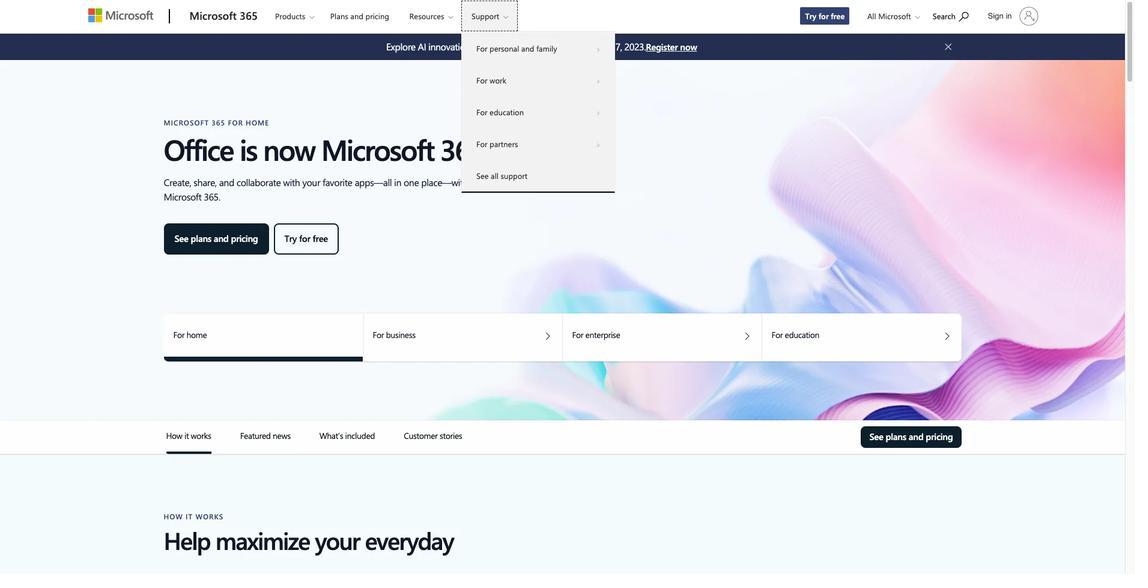 Task type: describe. For each thing, give the bounding box(es) containing it.
education
[[490, 107, 524, 117]]

plans for see plans and pricing 'button' inside the in page navigation element
[[886, 431, 907, 443]]

see plans and pricing for topmost see plans and pricing 'button'
[[175, 233, 258, 245]]

resources button
[[399, 1, 463, 31]]

help maximize your everyday
[[164, 525, 454, 556]]

365 inside 'microsoft 365' link
[[240, 8, 258, 23]]

in
[[1006, 11, 1012, 20]]

search
[[933, 11, 956, 21]]

microsoft 365 link
[[184, 1, 264, 33]]

for personal and family
[[477, 43, 557, 53]]

1 horizontal spatial try
[[806, 11, 817, 21]]

your
[[315, 525, 360, 556]]

all
[[491, 171, 499, 181]]

all microsoft
[[868, 11, 912, 21]]

sign in link
[[981, 2, 1044, 31]]

for personal and family button
[[462, 32, 615, 64]]

support
[[501, 171, 528, 181]]

for inside button
[[299, 233, 311, 245]]

in page navigation element
[[107, 421, 1018, 454]]

Search search field
[[927, 2, 981, 29]]

work
[[490, 75, 507, 85]]

0 vertical spatial for
[[819, 11, 829, 21]]

how it works image
[[166, 452, 211, 454]]

microsoft 365
[[190, 8, 258, 23]]

1 horizontal spatial see
[[477, 171, 489, 181]]

sign
[[988, 11, 1004, 20]]

try for free link
[[800, 7, 851, 25]]

all microsoft button
[[858, 1, 927, 31]]

microsoft inside dropdown button
[[879, 11, 912, 21]]

partners
[[490, 139, 518, 149]]

1 horizontal spatial 365
[[441, 130, 484, 168]]

personal
[[490, 43, 519, 53]]

register now link
[[646, 40, 697, 53]]

support
[[472, 11, 499, 21]]

free inside button
[[313, 233, 328, 245]]

pricing inside in page navigation element
[[926, 431, 953, 443]]

everyday
[[365, 525, 454, 556]]

1 horizontal spatial microsoft
[[321, 130, 434, 168]]

see plans and pricing button inside in page navigation element
[[861, 427, 962, 448]]

pricing inside plans and pricing link
[[366, 11, 389, 21]]

for for for work
[[477, 75, 488, 85]]

maximize
[[216, 525, 310, 556]]

plans and pricing
[[330, 11, 389, 21]]

see all support link
[[462, 160, 615, 192]]

see for topmost see plans and pricing 'button'
[[175, 233, 189, 245]]



Task type: locate. For each thing, give the bounding box(es) containing it.
office is now microsoft 365
[[164, 130, 484, 168]]

and inside dropdown button
[[522, 43, 535, 53]]

for for for partners
[[477, 139, 488, 149]]

0 vertical spatial try
[[806, 11, 817, 21]]

try for free
[[806, 11, 845, 21], [285, 233, 328, 245]]

microsoft image
[[88, 8, 153, 22]]

now
[[680, 41, 697, 53], [263, 130, 315, 168]]

plans
[[330, 11, 348, 21]]

products button
[[265, 1, 324, 31]]

1 vertical spatial try for free
[[285, 233, 328, 245]]

2 vertical spatial pricing
[[926, 431, 953, 443]]

microsoft
[[190, 8, 237, 23], [879, 11, 912, 21], [321, 130, 434, 168]]

for left personal
[[477, 43, 488, 53]]

plans and pricing link
[[325, 1, 395, 29]]

for education button
[[462, 96, 615, 128]]

see inside in page navigation element
[[870, 431, 884, 443]]

1 vertical spatial 365
[[441, 130, 484, 168]]

3 for from the top
[[477, 107, 488, 117]]

1 vertical spatial see
[[175, 233, 189, 245]]

plans
[[191, 233, 212, 245], [886, 431, 907, 443]]

0 horizontal spatial microsoft
[[190, 8, 237, 23]]

1 horizontal spatial pricing
[[366, 11, 389, 21]]

0 vertical spatial 365
[[240, 8, 258, 23]]

for
[[477, 43, 488, 53], [477, 75, 488, 85], [477, 107, 488, 117], [477, 139, 488, 149]]

0 vertical spatial now
[[680, 41, 697, 53]]

resources
[[410, 11, 444, 21]]

for for for personal and family
[[477, 43, 488, 53]]

1 vertical spatial pricing
[[231, 233, 258, 245]]

0 horizontal spatial see plans and pricing
[[175, 233, 258, 245]]

for left partners
[[477, 139, 488, 149]]

for partners button
[[462, 128, 615, 160]]

2 horizontal spatial see
[[870, 431, 884, 443]]

2 vertical spatial see
[[870, 431, 884, 443]]

1 vertical spatial see plans and pricing button
[[861, 427, 962, 448]]

now right register
[[680, 41, 697, 53]]

1 for from the top
[[477, 43, 488, 53]]

1 horizontal spatial see plans and pricing button
[[861, 427, 962, 448]]

see plans and pricing inside in page navigation element
[[870, 431, 953, 443]]

1 horizontal spatial try for free
[[806, 11, 845, 21]]

365 left partners
[[441, 130, 484, 168]]

0 horizontal spatial try
[[285, 233, 297, 245]]

and inside in page navigation element
[[909, 431, 924, 443]]

see for see plans and pricing 'button' inside the in page navigation element
[[870, 431, 884, 443]]

0 vertical spatial pricing
[[366, 11, 389, 21]]

0 vertical spatial see plans and pricing button
[[164, 224, 269, 255]]

for left 'education'
[[477, 107, 488, 117]]

0 horizontal spatial for
[[299, 233, 311, 245]]

support button
[[462, 1, 518, 31]]

for partners
[[477, 139, 518, 149]]

office
[[164, 130, 233, 168]]

0 vertical spatial plans
[[191, 233, 212, 245]]

1 vertical spatial now
[[263, 130, 315, 168]]

0 horizontal spatial see plans and pricing button
[[164, 224, 269, 255]]

for work
[[477, 75, 507, 85]]

1 horizontal spatial now
[[680, 41, 697, 53]]

1 vertical spatial for
[[299, 233, 311, 245]]

for for for education
[[477, 107, 488, 117]]

1 vertical spatial see plans and pricing
[[870, 431, 953, 443]]

0 horizontal spatial plans
[[191, 233, 212, 245]]

try for free inside button
[[285, 233, 328, 245]]

0 vertical spatial see plans and pricing
[[175, 233, 258, 245]]

products
[[275, 11, 305, 21]]

for left work
[[477, 75, 488, 85]]

0 horizontal spatial free
[[313, 233, 328, 245]]

see all support
[[477, 171, 528, 181]]

1 vertical spatial plans
[[886, 431, 907, 443]]

see
[[477, 171, 489, 181], [175, 233, 189, 245], [870, 431, 884, 443]]

1 horizontal spatial free
[[831, 11, 845, 21]]

2 horizontal spatial pricing
[[926, 431, 953, 443]]

1 vertical spatial free
[[313, 233, 328, 245]]

register
[[646, 41, 678, 53]]

365
[[240, 8, 258, 23], [441, 130, 484, 168]]

sign in
[[988, 11, 1012, 20]]

0 vertical spatial free
[[831, 11, 845, 21]]

alert
[[386, 40, 646, 54]]

try inside button
[[285, 233, 297, 245]]

0 horizontal spatial see
[[175, 233, 189, 245]]

1 horizontal spatial plans
[[886, 431, 907, 443]]

help
[[164, 525, 210, 556]]

1 vertical spatial try
[[285, 233, 297, 245]]

for inside dropdown button
[[477, 75, 488, 85]]

0 horizontal spatial now
[[263, 130, 315, 168]]

for
[[819, 11, 829, 21], [299, 233, 311, 245]]

2 for from the top
[[477, 75, 488, 85]]

4 for from the top
[[477, 139, 488, 149]]

for work button
[[462, 64, 615, 96]]

is
[[240, 130, 257, 168]]

try for free button
[[274, 224, 339, 255]]

0 horizontal spatial pricing
[[231, 233, 258, 245]]

see plans and pricing for see plans and pricing 'button' inside the in page navigation element
[[870, 431, 953, 443]]

0 horizontal spatial 365
[[240, 8, 258, 23]]

for education
[[477, 107, 524, 117]]

family
[[537, 43, 557, 53]]

1 horizontal spatial for
[[819, 11, 829, 21]]

see plans and pricing
[[175, 233, 258, 245], [870, 431, 953, 443]]

and
[[351, 11, 364, 21], [522, 43, 535, 53], [214, 233, 229, 245], [909, 431, 924, 443]]

now right is at the left of page
[[263, 130, 315, 168]]

2 horizontal spatial microsoft
[[879, 11, 912, 21]]

free
[[831, 11, 845, 21], [313, 233, 328, 245]]

365 left products
[[240, 8, 258, 23]]

register now
[[646, 41, 697, 53]]

try
[[806, 11, 817, 21], [285, 233, 297, 245]]

0 vertical spatial see
[[477, 171, 489, 181]]

all
[[868, 11, 877, 21]]

1 horizontal spatial see plans and pricing
[[870, 431, 953, 443]]

see plans and pricing button
[[164, 224, 269, 255], [861, 427, 962, 448]]

0 horizontal spatial try for free
[[285, 233, 328, 245]]

plans for topmost see plans and pricing 'button'
[[191, 233, 212, 245]]

plans inside in page navigation element
[[886, 431, 907, 443]]

pricing
[[366, 11, 389, 21], [231, 233, 258, 245], [926, 431, 953, 443]]

search button
[[928, 2, 974, 29]]

0 vertical spatial try for free
[[806, 11, 845, 21]]



Task type: vqa. For each thing, say whether or not it's contained in the screenshot.
see plans and pricing
yes



